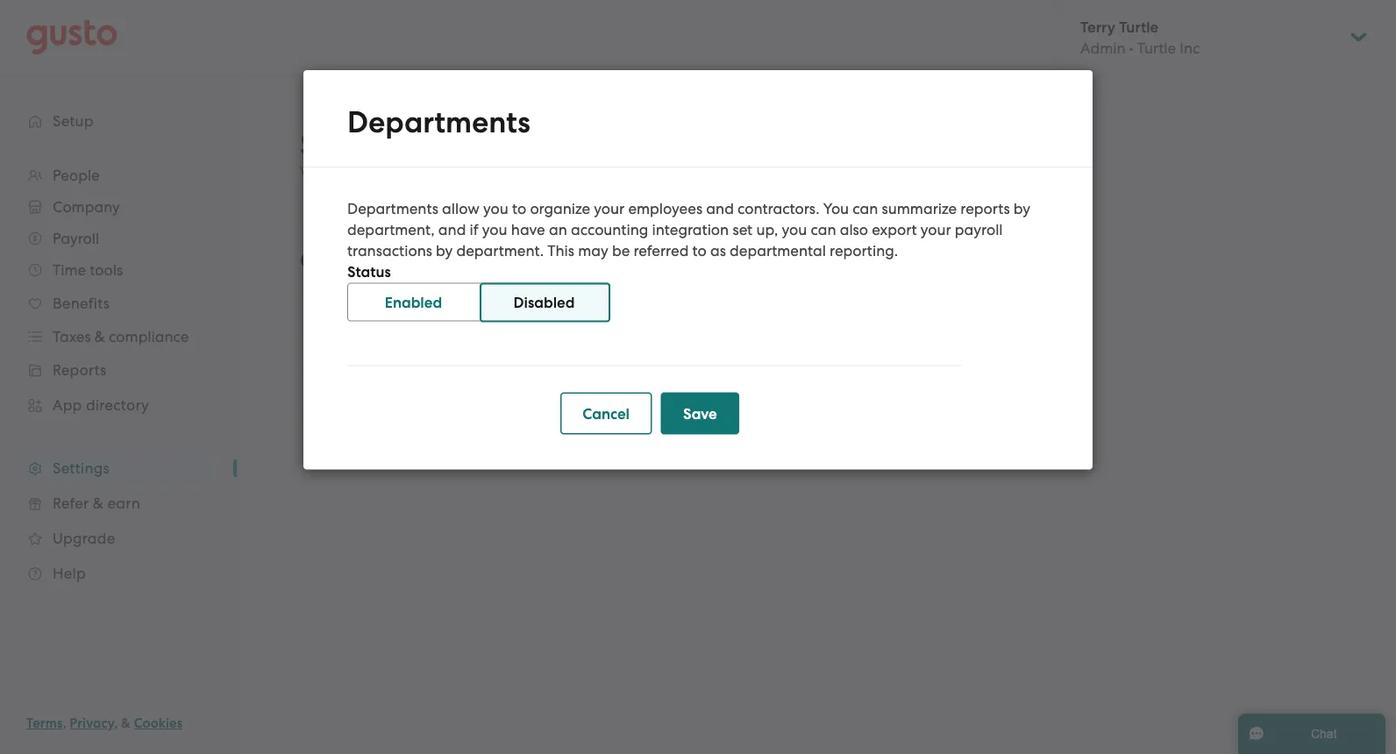 Task type: describe. For each thing, give the bounding box(es) containing it.
plan & billing button
[[717, 191, 828, 233]]

save button
[[661, 392, 740, 435]]

2 vertical spatial to
[[692, 242, 707, 260]]

1 vertical spatial by
[[436, 242, 453, 260]]

departments inside departments allow you to organize your employees and contractors. you can summarize reports by department, and if you have an accounting integration set up, you can also export your payroll transactions by department. this may be referred to as departmental reporting.
[[347, 200, 438, 217]]

and down settings
[[333, 164, 358, 179]]

department,
[[347, 221, 435, 239]]

cookies
[[134, 716, 183, 731]]

profile inside settings view and manage settings related to your profile and company.
[[564, 164, 604, 179]]

for
[[453, 328, 472, 346]]

department.
[[456, 242, 544, 260]]

company.
[[635, 164, 696, 179]]

integration
[[652, 221, 729, 239]]

as
[[710, 242, 726, 260]]

disabled for customization
[[506, 284, 568, 302]]

chat button
[[1238, 714, 1386, 754]]

1 , from the left
[[63, 716, 66, 731]]

manage
[[361, 164, 414, 179]]

referred
[[634, 242, 689, 260]]

your inside settings view and manage settings related to your profile and company.
[[533, 164, 561, 179]]

export
[[872, 221, 917, 239]]

an
[[549, 221, 567, 239]]

to inside settings view and manage settings related to your profile and company.
[[517, 164, 530, 179]]

settings view and manage settings related to your profile and company.
[[300, 128, 696, 179]]

cancel
[[583, 405, 630, 423]]

and left the company.
[[607, 164, 632, 179]]

allow
[[442, 200, 480, 217]]

0 vertical spatial by
[[1014, 200, 1031, 217]]

and up set
[[706, 200, 734, 217]]

related
[[469, 164, 514, 179]]

all
[[476, 328, 492, 346]]

cancel button
[[560, 392, 652, 435]]

up,
[[756, 221, 778, 239]]

view
[[300, 164, 330, 179]]

my profile button
[[300, 191, 392, 233]]

notifications
[[406, 204, 486, 220]]

employees
[[628, 200, 703, 217]]

disabled for status
[[513, 294, 575, 312]]

0 vertical spatial departments
[[347, 105, 530, 140]]

customization inside button
[[514, 204, 603, 220]]

departments document
[[303, 70, 1093, 470]]

admins
[[442, 349, 492, 367]]

also
[[840, 221, 868, 239]]

transactions
[[347, 242, 432, 260]]

2 horizontal spatial your
[[921, 221, 951, 239]]

plan & billing
[[731, 204, 814, 220]]

you
[[823, 200, 849, 217]]

privacy
[[70, 716, 114, 731]]

be
[[612, 242, 630, 260]]

2-step verification for all admins
[[323, 328, 492, 367]]

& inside button
[[762, 204, 772, 220]]

billing
[[775, 204, 814, 220]]



Task type: vqa. For each thing, say whether or not it's contained in the screenshot.
timeline
no



Task type: locate. For each thing, give the bounding box(es) containing it.
disabled
[[506, 284, 568, 302], [513, 294, 575, 312]]

organize
[[530, 200, 590, 217]]

1 horizontal spatial ,
[[114, 716, 118, 731]]

your
[[533, 164, 561, 179], [594, 200, 625, 217], [921, 221, 951, 239]]

permissions button
[[617, 191, 717, 233]]

0 vertical spatial customization
[[514, 204, 603, 220]]

by down notifications
[[436, 242, 453, 260]]

can down you at the top of the page
[[811, 221, 836, 239]]

your up accounting
[[594, 200, 625, 217]]

profile inside button
[[337, 204, 378, 220]]

status
[[347, 263, 391, 281]]

0 vertical spatial can
[[853, 200, 878, 217]]

1 vertical spatial departments
[[347, 200, 438, 217]]

this
[[547, 242, 574, 260]]

0 horizontal spatial ,
[[63, 716, 66, 731]]

customization down department,
[[300, 248, 449, 274]]

notifications button
[[392, 191, 500, 233]]

your down summarize
[[921, 221, 951, 239]]

account menu element
[[1058, 0, 1370, 75]]

chat
[[1311, 727, 1337, 741]]

0 horizontal spatial can
[[811, 221, 836, 239]]

to up have
[[512, 200, 526, 217]]

profile
[[564, 164, 604, 179], [337, 204, 378, 220]]

can up also
[[853, 200, 878, 217]]

my profile
[[314, 204, 378, 220]]

1 vertical spatial to
[[512, 200, 526, 217]]

0 vertical spatial profile
[[564, 164, 604, 179]]

1 vertical spatial can
[[811, 221, 836, 239]]

departments allow you to organize your employees and contractors. you can summarize reports by department, and if you have an accounting integration set up, you can also export your payroll transactions by department. this may be referred to as departmental reporting.
[[347, 200, 1031, 260]]

home image
[[26, 20, 118, 55]]

0 horizontal spatial customization
[[300, 248, 449, 274]]

payroll
[[955, 221, 1003, 239]]

verification
[[372, 328, 449, 346]]

and
[[333, 164, 358, 179], [607, 164, 632, 179], [706, 200, 734, 217], [438, 221, 466, 239]]

2-
[[323, 328, 339, 346]]

1 horizontal spatial profile
[[564, 164, 604, 179]]

1 horizontal spatial your
[[594, 200, 625, 217]]

can
[[853, 200, 878, 217], [811, 221, 836, 239]]

may
[[578, 242, 608, 260]]

permissions
[[631, 204, 703, 220]]

0 horizontal spatial &
[[121, 716, 131, 731]]

1 vertical spatial customization
[[300, 248, 449, 274]]

disabled inside departments document
[[513, 294, 575, 312]]

step
[[339, 328, 368, 346]]

customization up the an
[[514, 204, 603, 220]]

0 horizontal spatial by
[[436, 242, 453, 260]]

have
[[511, 221, 545, 239]]

1 horizontal spatial by
[[1014, 200, 1031, 217]]

by
[[1014, 200, 1031, 217], [436, 242, 453, 260]]

&
[[762, 204, 772, 220], [121, 716, 131, 731]]

& up up,
[[762, 204, 772, 220]]

summarize
[[882, 200, 957, 217]]

your up "organize"
[[533, 164, 561, 179]]

if
[[470, 221, 479, 239]]

terms , privacy , & cookies
[[26, 716, 183, 731]]

reporting.
[[830, 242, 898, 260]]

to right "related"
[[517, 164, 530, 179]]

accounting
[[571, 221, 648, 239]]

contractors.
[[738, 200, 820, 217]]

terms link
[[26, 716, 63, 731]]

0 vertical spatial &
[[762, 204, 772, 220]]

you
[[483, 200, 508, 217], [482, 221, 507, 239], [782, 221, 807, 239]]

2 vertical spatial your
[[921, 221, 951, 239]]

0 vertical spatial to
[[517, 164, 530, 179]]

1 vertical spatial &
[[121, 716, 131, 731]]

2 vertical spatial departments
[[401, 284, 492, 302]]

departments up settings
[[347, 105, 530, 140]]

you right allow
[[483, 200, 508, 217]]

1 vertical spatial profile
[[337, 204, 378, 220]]

to left 'as'
[[692, 242, 707, 260]]

0 horizontal spatial profile
[[337, 204, 378, 220]]

reports
[[961, 200, 1010, 217]]

my
[[314, 204, 334, 220]]

settings
[[300, 128, 412, 163]]

2 , from the left
[[114, 716, 118, 731]]

1 horizontal spatial can
[[853, 200, 878, 217]]

0 vertical spatial your
[[533, 164, 561, 179]]

profile up "organize"
[[564, 164, 604, 179]]

settings
[[417, 164, 465, 179]]

departmental
[[730, 242, 826, 260]]

set
[[733, 221, 753, 239]]

1 horizontal spatial customization
[[514, 204, 603, 220]]

,
[[63, 716, 66, 731], [114, 716, 118, 731]]

you down billing
[[782, 221, 807, 239]]

1 vertical spatial your
[[594, 200, 625, 217]]

enabled
[[385, 294, 442, 312]]

customization button
[[500, 191, 617, 233]]

terms
[[26, 716, 63, 731]]

profile right the my
[[337, 204, 378, 220]]

cookies button
[[134, 713, 183, 734]]

by right reports
[[1014, 200, 1031, 217]]

departments up for
[[401, 284, 492, 302]]

& left cookies
[[121, 716, 131, 731]]

and down notifications
[[438, 221, 466, 239]]

privacy link
[[70, 716, 114, 731]]

departments up department,
[[347, 200, 438, 217]]

you right 'if' on the top left
[[482, 221, 507, 239]]

settings tabs tab list
[[300, 188, 1334, 237]]

to
[[517, 164, 530, 179], [512, 200, 526, 217], [692, 242, 707, 260]]

plan
[[731, 204, 759, 220]]

1 horizontal spatial &
[[762, 204, 772, 220]]

, left 'privacy' link
[[63, 716, 66, 731]]

save
[[683, 405, 717, 423]]

departments
[[347, 105, 530, 140], [347, 200, 438, 217], [401, 284, 492, 302]]

, left cookies
[[114, 716, 118, 731]]

customization
[[514, 204, 603, 220], [300, 248, 449, 274]]

0 horizontal spatial your
[[533, 164, 561, 179]]



